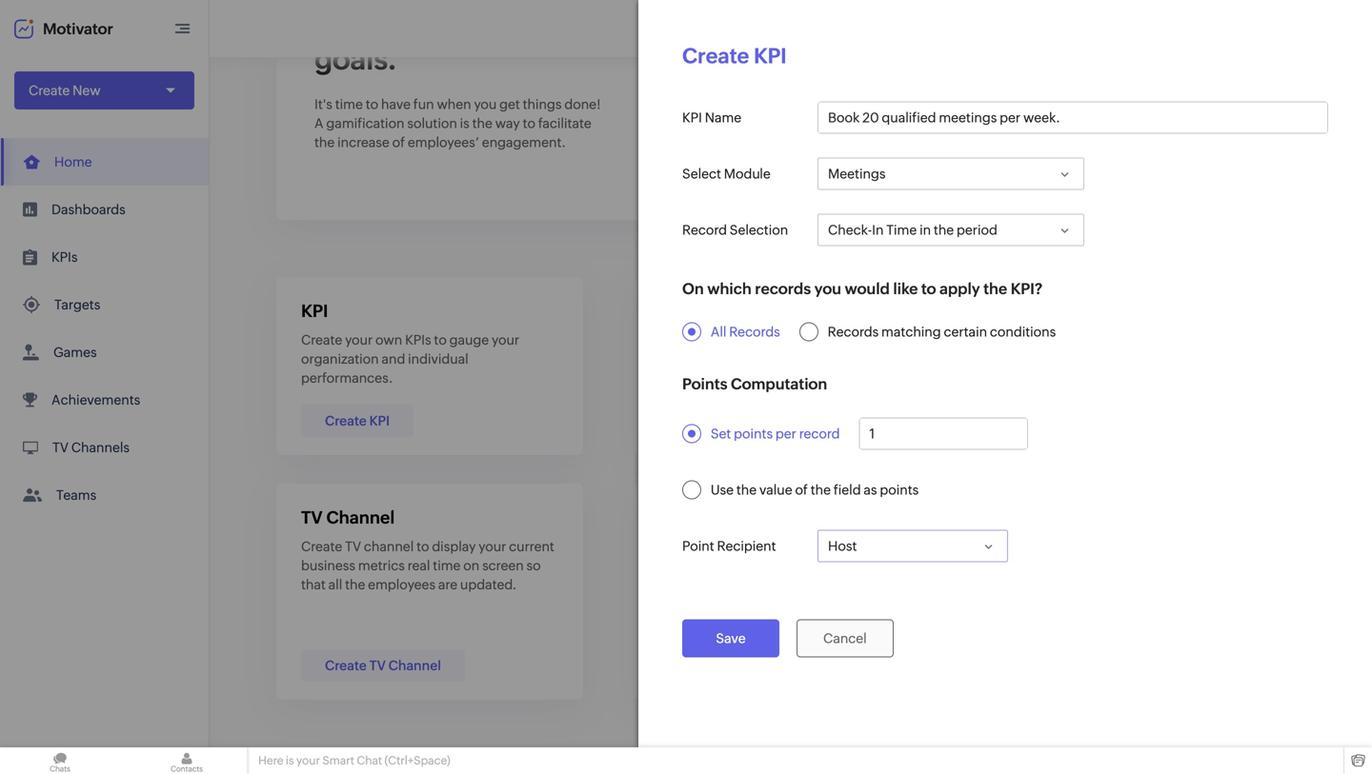 Task type: describe. For each thing, give the bounding box(es) containing it.
the inside check-in time in the period field
[[934, 222, 954, 238]]

field
[[834, 483, 861, 498]]

create inside create your own kpis to gauge your organization and individual performances.
[[301, 333, 342, 348]]

achievements
[[51, 393, 140, 408]]

1 create target from the top
[[682, 44, 816, 68]]

recipient
[[717, 539, 776, 554]]

motivate
[[1175, 333, 1230, 348]]

updated.
[[460, 577, 517, 593]]

fun
[[413, 97, 434, 112]]

computation
[[731, 375, 827, 393]]

goals.
[[314, 43, 397, 76]]

kpi up target name
[[754, 44, 787, 68]]

0 vertical spatial sales
[[726, 333, 757, 348]]

team inside setting up sales targets help keep you and your sales team focused on achieving your goals for a specific time.
[[749, 352, 781, 367]]

select for select module
[[682, 166, 721, 182]]

create team
[[683, 658, 761, 674]]

things
[[523, 97, 562, 112]]

to up engagement.
[[523, 116, 535, 131]]

setting up sales targets help keep you and your sales team focused on achieving your goals for a specific time.
[[659, 333, 916, 386]]

2 cancel from the top
[[823, 631, 867, 646]]

set for set target for
[[682, 279, 703, 294]]

the left field
[[811, 483, 831, 498]]

games
[[53, 345, 97, 360]]

focused
[[784, 352, 834, 367]]

start
[[1017, 333, 1047, 348]]

create tv channel
[[325, 658, 441, 674]]

real
[[408, 558, 430, 574]]

conditions
[[990, 324, 1056, 340]]

hierarchy
[[1124, 342, 1186, 359]]

on which records you would like to apply the kpi?
[[682, 280, 1043, 298]]

select for select period
[[682, 222, 721, 238]]

increase
[[337, 135, 390, 150]]

point recipient
[[682, 539, 776, 554]]

solution
[[407, 116, 457, 131]]

value
[[759, 483, 792, 498]]

a inside a team is a group of individuals working together to achieve their goal.
[[659, 539, 668, 555]]

your down up on the right top of page
[[686, 352, 713, 367]]

1 horizontal spatial organization
[[1037, 342, 1121, 359]]

records
[[755, 280, 811, 298]]

select module
[[682, 166, 771, 182]]

engagement.
[[482, 135, 566, 150]]

0 vertical spatial channel
[[326, 508, 395, 528]]

selection
[[730, 222, 788, 238]]

a inside a team is a group of individuals working together to achieve their goal.
[[718, 539, 725, 555]]

level
[[830, 476, 865, 493]]

based
[[974, 342, 1014, 359]]

current
[[509, 539, 554, 555]]

tv inside create tv channel to display your current business metrics real time on screen so that all the employees are updated.
[[345, 539, 361, 555]]

all
[[711, 324, 726, 340]]

your inside create tv channel to display your current business metrics real time on screen so that all the employees are updated.
[[479, 539, 506, 555]]

time
[[886, 222, 917, 238]]

kpi up record selection
[[724, 166, 744, 182]]

check-
[[828, 222, 872, 238]]

are
[[438, 577, 457, 593]]

the inside create tv channel to display your current business metrics real time on screen so that all the employees are updated.
[[345, 577, 365, 593]]

targets
[[760, 333, 803, 348]]

points computation
[[682, 375, 827, 393]]

achieve inside to achieve your goals.
[[348, 10, 454, 43]]

channels
[[71, 440, 130, 455]]

of inside it's time to have fun when you get things done! a gamification solution is the way to facilitate the increase of employees' engagement.
[[392, 135, 405, 150]]

the right the use
[[736, 483, 757, 498]]

kpis inside create your own kpis to gauge your organization and individual performances.
[[405, 333, 431, 348]]

so
[[526, 558, 541, 574]]

to inside create tv channel to display your current business metrics real time on screen so that all the employees are updated.
[[416, 539, 429, 555]]

own
[[375, 333, 402, 348]]

here
[[258, 755, 283, 767]]

and inside setting up sales targets help keep you and your sales team focused on achieving your goals for a specific time.
[[659, 352, 683, 367]]

Check-In Time in the period field
[[818, 214, 1084, 246]]

point
[[682, 539, 714, 554]]

Add Points text field
[[860, 419, 1027, 449]]

kpi?
[[1011, 280, 1043, 298]]

you for to achieve your goals.
[[474, 97, 497, 112]]

Host field
[[818, 530, 1008, 563]]

on inside setting up sales targets help keep you and your sales team focused on achieving your goals for a specific time.
[[837, 352, 853, 367]]

to right like
[[921, 280, 936, 298]]

and inside start creating games and motivate your employees to achieve their goals enthusiastically.
[[1148, 333, 1172, 348]]

new
[[73, 83, 101, 98]]

team inside a team is a group of individuals working together to achieve their goal.
[[671, 539, 703, 555]]

start creating games and motivate your employees to achieve their goals enthusiastically.
[[1017, 333, 1260, 386]]

record selection
[[682, 222, 788, 238]]

set target for
[[682, 279, 768, 294]]

your inside to achieve your goals.
[[461, 10, 522, 43]]

the left the kpi? on the right top
[[983, 280, 1007, 298]]

save button
[[682, 620, 779, 658]]

preference.
[[1189, 342, 1266, 359]]

list containing home
[[0, 138, 209, 519]]

would
[[845, 280, 890, 298]]

display
[[432, 539, 476, 555]]

you for target
[[869, 333, 892, 348]]

targets
[[54, 297, 100, 313]]

channel
[[364, 539, 414, 555]]

achieving
[[856, 352, 916, 367]]

for
[[726, 371, 743, 386]]

gauge
[[449, 333, 489, 348]]

employees inside start creating games and motivate your employees to achieve their goals enthusiastically.
[[1017, 352, 1085, 367]]

cancel button for create kpi
[[796, 620, 894, 658]]

games
[[1104, 333, 1146, 348]]

like
[[893, 280, 918, 298]]

enthusiastically.
[[1017, 371, 1116, 386]]

facilitate
[[538, 116, 591, 131]]

team
[[727, 658, 761, 674]]

this
[[904, 342, 928, 359]]

certain
[[944, 324, 987, 340]]

tv channel
[[301, 508, 395, 528]]

screen
[[482, 558, 524, 574]]

in
[[920, 222, 931, 238]]

1 horizontal spatial points
[[880, 483, 919, 498]]

per
[[775, 426, 796, 442]]

business
[[301, 558, 355, 574]]

a team is a group of individuals working together to achieve their goal.
[[659, 539, 904, 574]]

achieve inside start creating games and motivate your employees to achieve their goals enthusiastically.
[[1103, 352, 1151, 367]]

kpi name
[[682, 110, 741, 125]]

record
[[799, 426, 840, 442]]

the down it's
[[314, 135, 335, 150]]

their inside start creating games and motivate your employees to achieve their goals enthusiastically.
[[1154, 352, 1182, 367]]

goals inside start creating games and motivate your employees to achieve their goals enthusiastically.
[[1185, 352, 1219, 367]]

1 vertical spatial channel
[[388, 658, 441, 674]]

to inside to achieve your goals.
[[314, 10, 342, 43]]

performances.
[[301, 371, 393, 386]]

that
[[301, 577, 326, 593]]

up
[[707, 333, 723, 348]]

smart
[[322, 755, 354, 767]]



Task type: locate. For each thing, give the bounding box(es) containing it.
target down on
[[659, 302, 710, 321]]

in
[[872, 222, 884, 238]]

creating
[[1050, 333, 1101, 348]]

on down conditions
[[1017, 342, 1035, 359]]

0 vertical spatial create target
[[682, 44, 816, 68]]

0 vertical spatial their
[[1154, 352, 1182, 367]]

create inside create tv channel to display your current business metrics real time on screen so that all the employees are updated.
[[301, 539, 342, 555]]

your down 'setting'
[[659, 371, 687, 386]]

is up the together
[[705, 539, 715, 555]]

specific
[[756, 371, 805, 386]]

1 horizontal spatial time
[[433, 558, 461, 574]]

time up gamification
[[335, 97, 363, 112]]

points
[[734, 426, 773, 442], [880, 483, 919, 498]]

kpis up targets at the left top of page
[[51, 250, 78, 265]]

metrics
[[358, 558, 405, 574]]

you inside setting up sales targets help keep you and your sales team focused on achieving your goals for a specific time.
[[869, 333, 892, 348]]

you left get at the top of the page
[[474, 97, 497, 112]]

achieve down group
[[731, 558, 779, 574]]

2 horizontal spatial you
[[869, 333, 892, 348]]

1 vertical spatial employees
[[368, 577, 435, 593]]

2 records from the left
[[828, 324, 879, 340]]

meetings
[[828, 166, 886, 182]]

0 vertical spatial achieve
[[348, 10, 454, 43]]

matching
[[881, 324, 941, 340]]

of inside a team is a group of individuals working together to achieve their goal.
[[768, 539, 781, 555]]

1 vertical spatial you
[[814, 280, 841, 298]]

1 horizontal spatial a
[[746, 371, 753, 386]]

2 cancel button from the top
[[796, 620, 894, 658]]

to up individual
[[434, 333, 447, 348]]

a inside it's time to have fun when you get things done! a gamification solution is the way to facilitate the increase of employees' engagement.
[[314, 116, 324, 131]]

goals
[[1185, 352, 1219, 367], [690, 371, 723, 386]]

working
[[853, 539, 904, 555]]

time inside create tv channel to display your current business metrics real time on screen so that all the employees are updated.
[[433, 558, 461, 574]]

1 vertical spatial team
[[671, 539, 703, 555]]

teams
[[56, 488, 96, 503]]

1 vertical spatial their
[[782, 558, 811, 574]]

show this target based on organization hierarchy preference.
[[863, 342, 1266, 359]]

0 horizontal spatial kpis
[[51, 250, 78, 265]]

individuals
[[783, 539, 850, 555]]

your left the own at top left
[[345, 333, 373, 348]]

is inside it's time to have fun when you get things done! a gamification solution is the way to facilitate the increase of employees' engagement.
[[460, 116, 470, 131]]

0 horizontal spatial points
[[734, 426, 773, 442]]

target name
[[682, 110, 761, 125]]

1 name from the left
[[705, 110, 741, 125]]

goals left for
[[690, 371, 723, 386]]

use
[[711, 483, 734, 498]]

achieve down games on the top of the page
[[1103, 352, 1151, 367]]

2 horizontal spatial of
[[795, 483, 808, 498]]

2 create target from the top
[[683, 414, 767, 429]]

which
[[707, 280, 752, 298]]

1 horizontal spatial kpis
[[405, 333, 431, 348]]

0 vertical spatial cancel button
[[796, 550, 894, 588]]

as
[[864, 483, 877, 498]]

all
[[328, 577, 342, 593]]

2 horizontal spatial on
[[1017, 342, 1035, 359]]

show
[[863, 342, 901, 359]]

1 vertical spatial goals
[[690, 371, 723, 386]]

1 horizontal spatial their
[[1154, 352, 1182, 367]]

use the value of the field as points
[[711, 483, 919, 498]]

1 horizontal spatial is
[[460, 116, 470, 131]]

time inside it's time to have fun when you get things done! a gamification solution is the way to facilitate the increase of employees' engagement.
[[335, 97, 363, 112]]

the right all
[[345, 577, 365, 593]]

way
[[495, 116, 520, 131]]

and inside create your own kpis to gauge your organization and individual performances.
[[382, 352, 405, 367]]

list
[[0, 138, 209, 519]]

team
[[749, 352, 781, 367], [671, 539, 703, 555]]

a inside setting up sales targets help keep you and your sales team focused on achieving your goals for a specific time.
[[746, 371, 753, 386]]

name for target name
[[725, 110, 761, 125]]

period
[[724, 222, 764, 238]]

it's
[[314, 97, 332, 112]]

2 vertical spatial you
[[869, 333, 892, 348]]

create new
[[29, 83, 101, 98]]

records up 'show'
[[828, 324, 879, 340]]

0 horizontal spatial set
[[682, 279, 703, 294]]

record
[[682, 222, 727, 238]]

0 horizontal spatial and
[[382, 352, 405, 367]]

module
[[724, 166, 771, 182]]

is down when at the top of page
[[460, 116, 470, 131]]

all records
[[711, 324, 780, 340]]

None text field
[[818, 102, 1327, 133]]

set for set points per record
[[711, 426, 731, 442]]

0 horizontal spatial on
[[463, 558, 479, 574]]

create your own kpis to gauge your organization and individual performances.
[[301, 333, 519, 386]]

records right all
[[729, 324, 780, 340]]

0 vertical spatial you
[[474, 97, 497, 112]]

set down "points"
[[711, 426, 731, 442]]

dashboards
[[51, 202, 126, 217]]

kpi
[[754, 44, 787, 68], [682, 110, 702, 125], [724, 166, 744, 182], [301, 302, 328, 321], [369, 414, 390, 429]]

1 horizontal spatial and
[[659, 352, 683, 367]]

gamification
[[326, 116, 404, 131]]

1 horizontal spatial on
[[837, 352, 853, 367]]

to inside start creating games and motivate your employees to achieve their goals enthusiastically.
[[1088, 352, 1100, 367]]

target up select kpi
[[682, 110, 722, 125]]

team up the together
[[671, 539, 703, 555]]

motivator
[[43, 20, 113, 37]]

a up the together
[[659, 539, 668, 555]]

to up it's
[[314, 10, 342, 43]]

target
[[931, 342, 971, 359]]

of
[[392, 135, 405, 150], [795, 483, 808, 498], [768, 539, 781, 555]]

is right here
[[286, 755, 294, 767]]

name up select module
[[705, 110, 741, 125]]

0 horizontal spatial organization
[[301, 352, 379, 367]]

you
[[474, 97, 497, 112], [814, 280, 841, 298], [869, 333, 892, 348]]

create tv channel link
[[301, 650, 465, 682]]

create target up target name
[[682, 44, 816, 68]]

0 horizontal spatial a
[[314, 116, 324, 131]]

1 horizontal spatial a
[[659, 539, 668, 555]]

you inside it's time to have fun when you get things done! a gamification solution is the way to facilitate the increase of employees' engagement.
[[474, 97, 497, 112]]

1 vertical spatial points
[[880, 483, 919, 498]]

1 vertical spatial time
[[433, 558, 461, 574]]

contacts image
[[127, 748, 247, 775]]

1 horizontal spatial team
[[749, 352, 781, 367]]

and down 'setting'
[[659, 352, 683, 367]]

home
[[54, 154, 92, 170]]

your right motivate
[[1232, 333, 1260, 348]]

target right on
[[705, 279, 745, 294]]

sales right up on the right top of page
[[726, 333, 757, 348]]

1 vertical spatial of
[[795, 483, 808, 498]]

create kpi
[[682, 44, 787, 68], [325, 414, 390, 429]]

on inside create tv channel to display your current business metrics real time on screen so that all the employees are updated.
[[463, 558, 479, 574]]

chats image
[[0, 748, 120, 775]]

2 vertical spatial of
[[768, 539, 781, 555]]

a right for
[[746, 371, 753, 386]]

0 horizontal spatial is
[[286, 755, 294, 767]]

host
[[828, 539, 857, 554]]

set points per record
[[711, 426, 840, 442]]

0 vertical spatial kpis
[[51, 250, 78, 265]]

1 records from the left
[[729, 324, 780, 340]]

1 horizontal spatial create kpi
[[682, 44, 787, 68]]

1 vertical spatial cancel
[[823, 631, 867, 646]]

2 horizontal spatial achieve
[[1103, 352, 1151, 367]]

team up "specific"
[[749, 352, 781, 367]]

create tv channel to display your current business metrics real time on screen so that all the employees are updated.
[[301, 539, 554, 593]]

employees up enthusiastically.
[[1017, 352, 1085, 367]]

for
[[748, 279, 768, 294]]

achieve inside a team is a group of individuals working together to achieve their goal.
[[731, 558, 779, 574]]

1 vertical spatial achieve
[[1103, 352, 1151, 367]]

check-in time in the period
[[828, 222, 997, 238]]

0 horizontal spatial team
[[671, 539, 703, 555]]

sales up for
[[716, 352, 747, 367]]

their inside a team is a group of individuals working together to achieve their goal.
[[782, 558, 811, 574]]

channel down are
[[388, 658, 441, 674]]

0 vertical spatial set
[[682, 279, 703, 294]]

you left would
[[814, 280, 841, 298]]

keep
[[836, 333, 866, 348]]

to down point recipient
[[716, 558, 729, 574]]

their
[[1154, 352, 1182, 367], [782, 558, 811, 574]]

set left which
[[682, 279, 703, 294]]

0 vertical spatial cancel
[[823, 561, 867, 577]]

0 vertical spatial of
[[392, 135, 405, 150]]

and right games on the top of the page
[[1148, 333, 1172, 348]]

1 vertical spatial create target
[[683, 414, 767, 429]]

2 horizontal spatial is
[[705, 539, 715, 555]]

kpi up performances.
[[301, 302, 328, 321]]

0 horizontal spatial of
[[392, 135, 405, 150]]

cancel down goal.
[[823, 631, 867, 646]]

0 horizontal spatial time
[[335, 97, 363, 112]]

on
[[682, 280, 704, 298]]

1 vertical spatial create kpi
[[325, 414, 390, 429]]

organization up performances.
[[301, 352, 379, 367]]

name up module
[[725, 110, 761, 125]]

and
[[1148, 333, 1172, 348], [382, 352, 405, 367], [659, 352, 683, 367]]

individual
[[408, 352, 468, 367]]

kpi up select kpi
[[682, 110, 702, 125]]

goal.
[[813, 558, 844, 574]]

of right group
[[768, 539, 781, 555]]

select period
[[682, 222, 764, 238]]

create kpi down performances.
[[325, 414, 390, 429]]

1 horizontal spatial set
[[711, 426, 731, 442]]

to inside create your own kpis to gauge your organization and individual performances.
[[434, 333, 447, 348]]

to up gamification
[[366, 97, 378, 112]]

employees inside create tv channel to display your current business metrics real time on screen so that all the employees are updated.
[[368, 577, 435, 593]]

target up target name
[[754, 44, 816, 68]]

the right in
[[934, 222, 954, 238]]

points right as
[[880, 483, 919, 498]]

cancel button for create target
[[796, 550, 894, 588]]

1 vertical spatial set
[[711, 426, 731, 442]]

employees'
[[408, 135, 479, 150]]

0 horizontal spatial records
[[729, 324, 780, 340]]

0 horizontal spatial a
[[718, 539, 725, 555]]

achieve
[[348, 10, 454, 43], [1103, 352, 1151, 367], [731, 558, 779, 574]]

name for kpi name
[[705, 110, 741, 125]]

a down it's
[[314, 116, 324, 131]]

2 name from the left
[[725, 110, 761, 125]]

organization inside create your own kpis to gauge your organization and individual performances.
[[301, 352, 379, 367]]

1
[[868, 476, 874, 493]]

their down motivate
[[1154, 352, 1182, 367]]

1 vertical spatial is
[[705, 539, 715, 555]]

records matching certain conditions
[[828, 324, 1056, 340]]

0 vertical spatial goals
[[1185, 352, 1219, 367]]

create target
[[682, 44, 816, 68], [683, 414, 767, 429]]

name
[[705, 110, 741, 125], [725, 110, 761, 125]]

1 horizontal spatial you
[[814, 280, 841, 298]]

to inside a team is a group of individuals working together to achieve their goal.
[[716, 558, 729, 574]]

select for select kpi
[[682, 166, 721, 182]]

group
[[728, 539, 765, 555]]

0 vertical spatial time
[[335, 97, 363, 112]]

0 horizontal spatial create kpi
[[325, 414, 390, 429]]

is inside a team is a group of individuals working together to achieve their goal.
[[705, 539, 715, 555]]

select kpi
[[682, 166, 744, 182]]

1 vertical spatial kpis
[[405, 333, 431, 348]]

channel up channel
[[326, 508, 395, 528]]

it's time to have fun when you get things done! a gamification solution is the way to facilitate the increase of employees' engagement.
[[314, 97, 601, 150]]

goals down motivate
[[1185, 352, 1219, 367]]

you up achieving
[[869, 333, 892, 348]]

to down creating
[[1088, 352, 1100, 367]]

0 vertical spatial is
[[460, 116, 470, 131]]

0 vertical spatial a
[[746, 371, 753, 386]]

0 horizontal spatial goals
[[690, 371, 723, 386]]

user image
[[1313, 13, 1343, 44]]

2 vertical spatial achieve
[[731, 558, 779, 574]]

points left per
[[734, 426, 773, 442]]

of right value
[[795, 483, 808, 498]]

have
[[381, 97, 411, 112]]

2 horizontal spatial and
[[1148, 333, 1172, 348]]

their down the individuals
[[782, 558, 811, 574]]

0 horizontal spatial achieve
[[348, 10, 454, 43]]

time.
[[807, 371, 839, 386]]

1 horizontal spatial goals
[[1185, 352, 1219, 367]]

0 vertical spatial employees
[[1017, 352, 1085, 367]]

on down keep
[[837, 352, 853, 367]]

on up updated.
[[463, 558, 479, 574]]

1 vertical spatial a
[[718, 539, 725, 555]]

organization up enthusiastically.
[[1037, 342, 1121, 359]]

1 vertical spatial a
[[659, 539, 668, 555]]

1 cancel from the top
[[823, 561, 867, 577]]

1 horizontal spatial records
[[828, 324, 879, 340]]

goals inside setting up sales targets help keep you and your sales team focused on achieving your goals for a specific time.
[[690, 371, 723, 386]]

0 vertical spatial team
[[749, 352, 781, 367]]

your right gauge
[[492, 333, 519, 348]]

0 horizontal spatial you
[[474, 97, 497, 112]]

the left the 'way'
[[472, 116, 492, 131]]

kpi down performances.
[[369, 414, 390, 429]]

chat
[[357, 755, 382, 767]]

0 vertical spatial a
[[314, 116, 324, 131]]

your inside start creating games and motivate your employees to achieve their goals enthusiastically.
[[1232, 333, 1260, 348]]

of right increase
[[392, 135, 405, 150]]

your up screen
[[479, 539, 506, 555]]

0 horizontal spatial their
[[782, 558, 811, 574]]

1 horizontal spatial of
[[768, 539, 781, 555]]

1 vertical spatial sales
[[716, 352, 747, 367]]

0 horizontal spatial employees
[[368, 577, 435, 593]]

create target down "points"
[[683, 414, 767, 429]]

0 vertical spatial create kpi
[[682, 44, 787, 68]]

time up are
[[433, 558, 461, 574]]

1 cancel button from the top
[[796, 550, 894, 588]]

target down "points computation"
[[727, 414, 767, 429]]

None text field
[[818, 102, 1327, 133]]

kpis up individual
[[405, 333, 431, 348]]

1 vertical spatial cancel button
[[796, 620, 894, 658]]

points
[[682, 375, 727, 393]]

your left 'smart'
[[296, 755, 320, 767]]

and down the own at top left
[[382, 352, 405, 367]]

create kpi up target name
[[682, 44, 787, 68]]

cancel down host
[[823, 561, 867, 577]]

1 horizontal spatial achieve
[[731, 558, 779, 574]]

organization
[[1037, 342, 1121, 359], [301, 352, 379, 367]]

setting
[[659, 333, 704, 348]]

tv channels
[[52, 440, 130, 455]]

a right point
[[718, 539, 725, 555]]

employees down real
[[368, 577, 435, 593]]

Meetings field
[[818, 158, 1084, 190]]

is
[[460, 116, 470, 131], [705, 539, 715, 555], [286, 755, 294, 767]]

achieve up have
[[348, 10, 454, 43]]

to up real
[[416, 539, 429, 555]]

your up get at the top of the page
[[461, 10, 522, 43]]

0 vertical spatial points
[[734, 426, 773, 442]]

1 horizontal spatial employees
[[1017, 352, 1085, 367]]

2 vertical spatial is
[[286, 755, 294, 767]]



Task type: vqa. For each thing, say whether or not it's contained in the screenshot.
Achieve in start creating games and motivate your employees to achieve their goals enthusiastically.
yes



